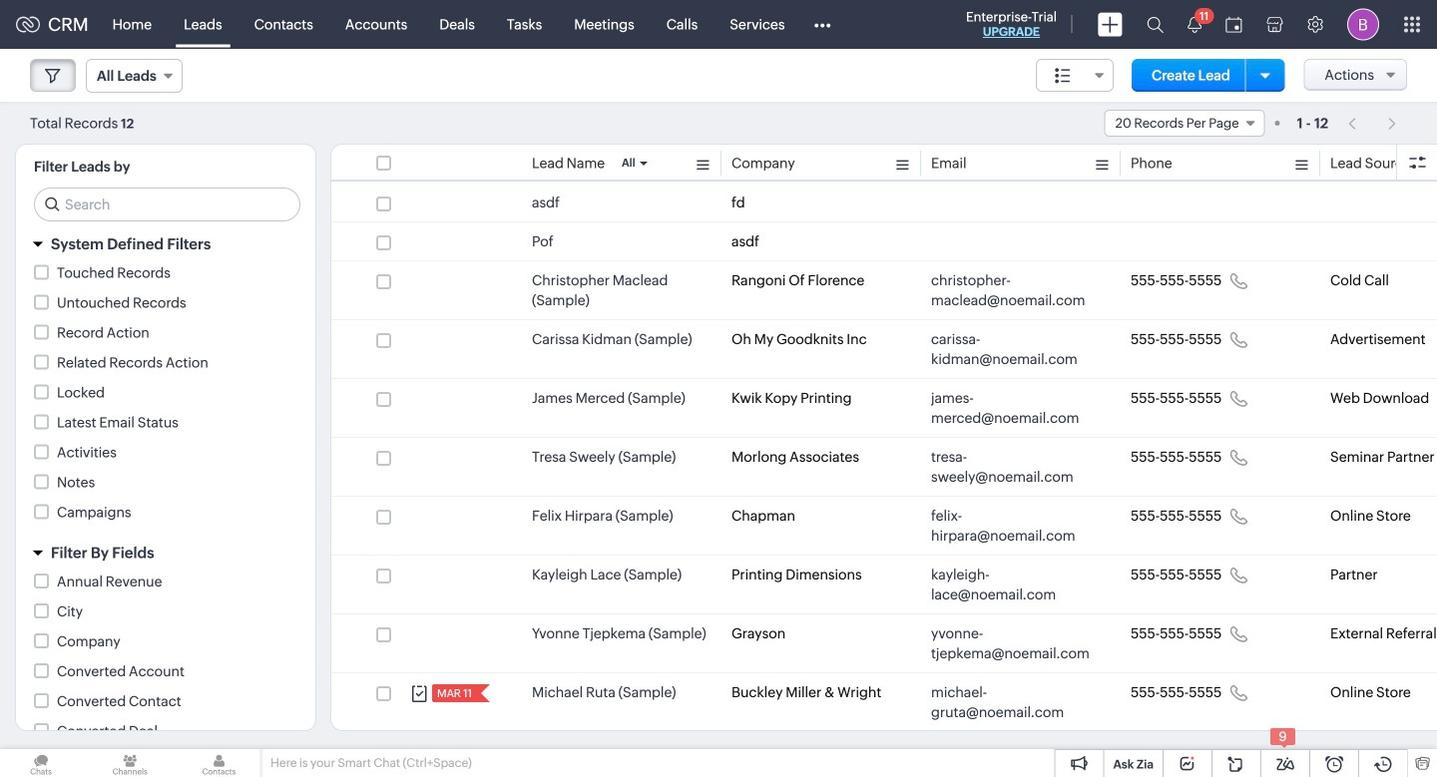 Task type: locate. For each thing, give the bounding box(es) containing it.
row group
[[331, 184, 1438, 778]]

navigation
[[1339, 109, 1408, 138]]

chats image
[[0, 750, 82, 778]]

logo image
[[16, 16, 40, 32]]

None field
[[86, 59, 183, 93], [1037, 59, 1114, 92], [1105, 110, 1266, 137], [86, 59, 183, 93], [1105, 110, 1266, 137]]

contacts image
[[178, 750, 260, 778]]

Other Modules field
[[801, 8, 844, 40]]

profile element
[[1336, 0, 1392, 48]]

search image
[[1147, 16, 1164, 33]]

calendar image
[[1226, 16, 1243, 32]]

size image
[[1056, 67, 1072, 85]]



Task type: describe. For each thing, give the bounding box(es) containing it.
search element
[[1135, 0, 1176, 49]]

profile image
[[1348, 8, 1380, 40]]

channels image
[[89, 750, 171, 778]]

Search text field
[[35, 189, 300, 221]]

create menu element
[[1086, 0, 1135, 48]]

signals element
[[1176, 0, 1214, 49]]

create menu image
[[1098, 12, 1123, 36]]

none field size
[[1037, 59, 1114, 92]]



Task type: vqa. For each thing, say whether or not it's contained in the screenshot.
Created
no



